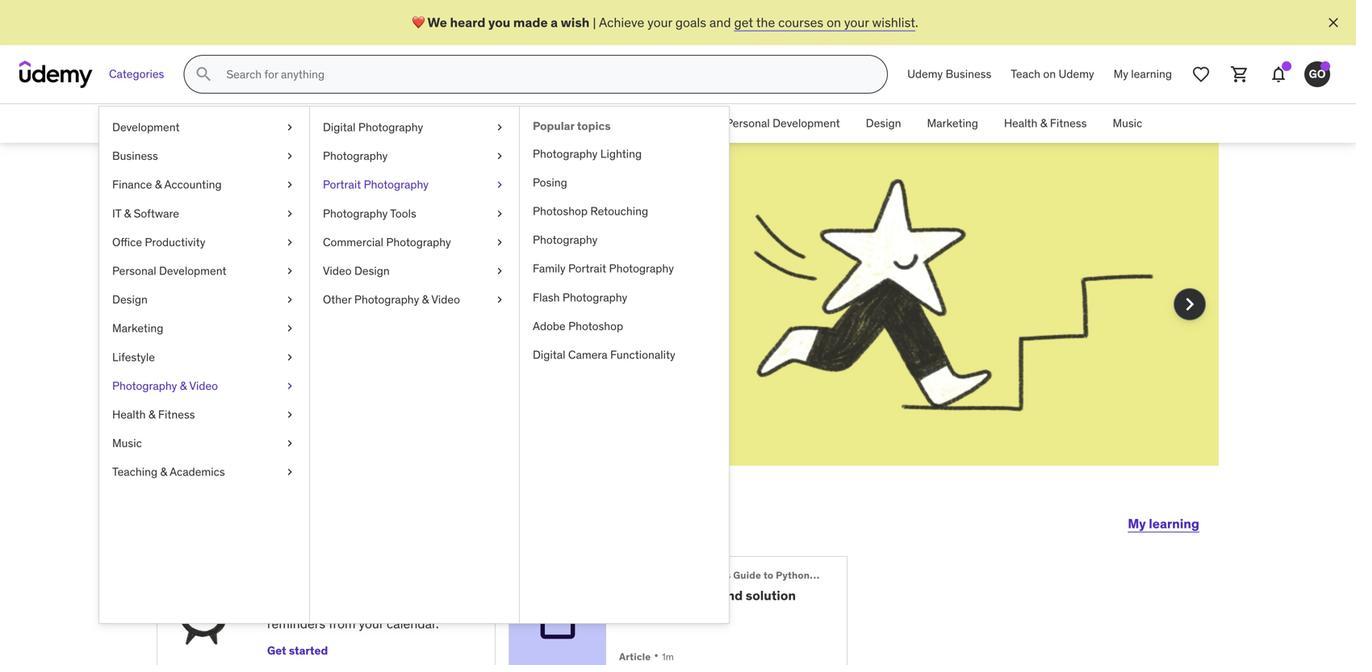 Task type: describe. For each thing, give the bounding box(es) containing it.
posing
[[533, 175, 567, 190]]

xsmall image for personal development
[[283, 263, 296, 279]]

photoshop inside adobe photoshop link
[[569, 319, 623, 333]]

photoshop inside photoshop retouching link
[[533, 204, 588, 218]]

commercial
[[323, 235, 384, 249]]

photoshop retouching link
[[520, 197, 729, 226]]

1 vertical spatial on
[[1044, 67, 1056, 81]]

programming
[[812, 569, 878, 582]]

get
[[734, 14, 754, 31]]

homework
[[638, 587, 717, 604]]

lifestyle
[[112, 350, 155, 364]]

digital camera functionality
[[533, 348, 676, 362]]

python
[[776, 569, 810, 582]]

photography up portrait photography
[[358, 120, 423, 134]]

xsmall image for lifestyle
[[283, 349, 296, 365]]

gary
[[413, 504, 478, 537]]

1 horizontal spatial photography link
[[520, 226, 729, 255]]

xsmall image for development
[[283, 120, 296, 135]]

music for topmost music link
[[1113, 116, 1143, 131]]

0 vertical spatial health & fitness
[[1004, 116, 1087, 131]]

photography down lifestyle
[[112, 379, 177, 393]]

1 vertical spatial music link
[[99, 429, 309, 458]]

rewards.
[[290, 320, 339, 336]]

calendar.
[[387, 616, 439, 632]]

finance & accounting link for lifestyle
[[99, 171, 309, 199]]

learning,
[[291, 504, 408, 537]]

business for lifestyle
[[112, 149, 158, 163]]

flash photography link
[[520, 283, 729, 312]]

digital for digital photography
[[323, 120, 356, 134]]

xsmall image for business
[[283, 148, 296, 164]]

video inside photography & video link
[[189, 379, 218, 393]]

accounting for lifestyle
[[164, 177, 222, 192]]

solution
[[746, 587, 796, 604]]

made
[[513, 14, 548, 31]]

it for health & fitness
[[514, 116, 523, 131]]

photography lighting
[[533, 146, 642, 161]]

xsmall image for it & software
[[283, 206, 296, 222]]

let's start learning, gary
[[157, 504, 478, 537]]

you have alerts image
[[1321, 61, 1331, 71]]

photography down family portrait photography on the left top
[[563, 290, 628, 305]]

xsmall image for digital photography
[[493, 120, 506, 135]]

xsmall image for other photography & video
[[493, 292, 506, 308]]

your left goals
[[648, 14, 673, 31]]

design link for lifestyle
[[99, 286, 309, 314]]

categories button
[[99, 55, 174, 94]]

photography down photography tools link
[[386, 235, 451, 249]]

schedule
[[267, 573, 325, 590]]

productivity for health & fitness
[[640, 116, 700, 131]]

teaching & academics link
[[99, 458, 309, 487]]

teach on udemy
[[1011, 67, 1095, 81]]

finance & accounting link for health & fitness
[[366, 104, 501, 143]]

learning
[[215, 302, 265, 318]]

marketing for health & fitness
[[927, 116, 979, 131]]

digital for digital camera functionality
[[533, 348, 566, 362]]

0 vertical spatial the
[[756, 14, 775, 31]]

flash photography
[[533, 290, 628, 305]]

functionality
[[611, 348, 676, 362]]

1 vertical spatial my learning
[[1128, 516, 1200, 532]]

video design
[[323, 264, 390, 278]]

the inside every day a little closer learning helps you reach your goals. keep learning and reap the rewards.
[[268, 320, 287, 336]]

lighting
[[601, 146, 642, 161]]

teaching & academics
[[112, 465, 225, 479]]

digital photography link
[[310, 113, 519, 142]]

teach
[[1011, 67, 1041, 81]]

2 vertical spatial learning
[[1149, 516, 1200, 532]]

lifestyle link
[[99, 343, 309, 372]]

xsmall image for health & fitness
[[283, 407, 296, 423]]

heard
[[450, 14, 486, 31]]

start
[[223, 504, 285, 537]]

started
[[289, 644, 328, 658]]

flash
[[533, 290, 560, 305]]

next image
[[1177, 292, 1203, 317]]

helps
[[269, 302, 300, 318]]

topics
[[577, 119, 611, 133]]

1 vertical spatial my
[[1128, 516, 1146, 532]]

0 vertical spatial learning
[[1132, 67, 1173, 81]]

your left wishlist
[[845, 14, 869, 31]]

development for lifestyle
[[159, 264, 227, 278]]

article
[[619, 651, 651, 663]]

day inside schedule time to learn a little each day adds up. get reminders from your calendar.
[[338, 598, 359, 614]]

video inside video design link
[[323, 264, 352, 278]]

little inside every day a little closer learning helps you reach your goals. keep learning and reap the rewards.
[[406, 213, 485, 255]]

❤️   we heard you made a wish | achieve your goals and get the courses on your wishlist .
[[412, 14, 919, 31]]

portrait photography
[[323, 177, 429, 192]]

xsmall image for finance & accounting
[[283, 177, 296, 193]]

0 horizontal spatial on
[[827, 14, 841, 31]]

digital photography
[[323, 120, 423, 134]]

development link
[[99, 113, 309, 142]]

adobe photoshop
[[533, 319, 623, 333]]

it & software for lifestyle
[[112, 206, 179, 221]]

the
[[619, 569, 637, 582]]

digital camera functionality link
[[520, 341, 729, 369]]

0 horizontal spatial health & fitness link
[[99, 400, 309, 429]]

personal development link for lifestyle
[[99, 257, 309, 286]]

to inside schedule time to learn a little each day adds up. get reminders from your calendar.
[[359, 573, 372, 590]]

0 vertical spatial my
[[1114, 67, 1129, 81]]

other photography & video
[[323, 292, 460, 307]]

xsmall image for teaching & academics
[[283, 464, 296, 480]]

music for the bottom music link
[[112, 436, 142, 451]]

|
[[593, 14, 596, 31]]

adobe
[[533, 319, 566, 333]]

wish
[[561, 14, 590, 31]]

0 horizontal spatial health
[[112, 407, 146, 422]]

xsmall image for marketing
[[283, 321, 296, 337]]

guide
[[734, 569, 762, 582]]

0 vertical spatial my learning
[[1114, 67, 1173, 81]]

office for health & fitness
[[607, 116, 637, 131]]

software for health & fitness
[[536, 116, 581, 131]]

wishlist image
[[1192, 65, 1211, 84]]

a inside every day a little closer learning helps you reach your goals. keep learning and reap the rewards.
[[381, 213, 400, 255]]

.
[[916, 14, 919, 31]]

and inside every day a little closer learning helps you reach your goals. keep learning and reap the rewards.
[[215, 320, 236, 336]]

xsmall image for video design
[[493, 263, 506, 279]]

ultimate
[[639, 569, 680, 582]]

0 vertical spatial and
[[710, 14, 731, 31]]

schedule time to learn a little each day adds up. get reminders from your calendar.
[[267, 573, 439, 632]]

xsmall image for design
[[283, 292, 296, 308]]

categories
[[109, 67, 164, 81]]

it & software for health & fitness
[[514, 116, 581, 131]]

courses
[[779, 14, 824, 31]]

0 vertical spatial music link
[[1100, 104, 1156, 143]]

marketing link for health & fitness
[[915, 104, 992, 143]]

carousel element
[[137, 143, 1219, 505]]

article • 1m
[[619, 648, 674, 664]]

personal development link for health & fitness
[[713, 104, 853, 143]]

closer
[[215, 254, 313, 296]]

•
[[654, 648, 659, 664]]

office productivity for health & fitness
[[607, 116, 700, 131]]

get the courses on your wishlist link
[[734, 14, 916, 31]]

finance & accounting for health & fitness
[[379, 116, 488, 131]]

video inside other photography & video link
[[432, 292, 460, 307]]

notifications image
[[1269, 65, 1289, 84]]

portrait photography link
[[310, 171, 519, 199]]

popular topics
[[533, 119, 611, 133]]

camera
[[568, 348, 608, 362]]

xsmall image for portrait photography
[[493, 177, 506, 193]]

accounting for health & fitness
[[431, 116, 488, 131]]

0 vertical spatial my learning link
[[1104, 55, 1182, 94]]

wishlist
[[872, 14, 916, 31]]

❤️
[[412, 14, 425, 31]]

get started
[[267, 644, 328, 658]]

11.
[[619, 587, 635, 604]]

commercial photography link
[[310, 228, 519, 257]]

posing link
[[520, 168, 729, 197]]

adds
[[362, 598, 390, 614]]

2 udemy from the left
[[1059, 67, 1095, 81]]

goals.
[[390, 302, 424, 318]]

0 vertical spatial photography link
[[310, 142, 519, 171]]

1 horizontal spatial a
[[551, 14, 558, 31]]

design for health & fitness
[[866, 116, 902, 131]]

go
[[1309, 67, 1326, 81]]

other photography & video link
[[310, 286, 519, 314]]

design for lifestyle
[[112, 292, 148, 307]]

video design link
[[310, 257, 519, 286]]



Task type: locate. For each thing, give the bounding box(es) containing it.
xsmall image for photography
[[493, 148, 506, 164]]

photography inside "link"
[[533, 146, 598, 161]]

get up calendar.
[[414, 598, 435, 614]]

1 udemy from the left
[[908, 67, 943, 81]]

retouching
[[591, 204, 649, 218]]

0 vertical spatial you
[[489, 14, 511, 31]]

get inside schedule time to learn a little each day adds up. get reminders from your calendar.
[[414, 598, 435, 614]]

photography & video
[[112, 379, 218, 393]]

0 horizontal spatial office productivity
[[112, 235, 205, 249]]

academics
[[170, 465, 225, 479]]

learning inside every day a little closer learning helps you reach your goals. keep learning and reap the rewards.
[[460, 302, 507, 318]]

0 vertical spatial personal
[[726, 116, 770, 131]]

fitness down photography & video
[[158, 407, 195, 422]]

0 horizontal spatial udemy
[[908, 67, 943, 81]]

business link for lifestyle
[[99, 142, 309, 171]]

marketing up lifestyle
[[112, 321, 163, 336]]

0 horizontal spatial portrait
[[323, 177, 361, 192]]

reminders
[[267, 616, 326, 632]]

0 vertical spatial it & software link
[[501, 104, 594, 143]]

1 vertical spatial photography link
[[520, 226, 729, 255]]

finance & accounting link
[[366, 104, 501, 143], [99, 171, 309, 199]]

1 horizontal spatial finance
[[379, 116, 419, 131]]

0 vertical spatial portrait
[[323, 177, 361, 192]]

and down guide
[[720, 587, 743, 604]]

1 horizontal spatial it & software
[[514, 116, 581, 131]]

day inside every day a little closer learning helps you reach your goals. keep learning and reap the rewards.
[[316, 213, 375, 255]]

xsmall image
[[493, 120, 506, 135], [283, 148, 296, 164], [493, 148, 506, 164], [493, 234, 506, 250], [493, 263, 506, 279], [283, 292, 296, 308], [283, 321, 296, 337], [283, 349, 296, 365], [283, 378, 296, 394]]

finance & accounting
[[379, 116, 488, 131], [112, 177, 222, 192]]

personal
[[726, 116, 770, 131], [112, 264, 156, 278]]

1 horizontal spatial on
[[1044, 67, 1056, 81]]

1 horizontal spatial digital
[[533, 348, 566, 362]]

finance for lifestyle
[[112, 177, 152, 192]]

it for lifestyle
[[112, 206, 121, 221]]

music
[[1113, 116, 1143, 131], [112, 436, 142, 451]]

1 horizontal spatial to
[[764, 569, 774, 582]]

1 vertical spatial design link
[[99, 286, 309, 314]]

personal development for lifestyle
[[112, 264, 227, 278]]

1 horizontal spatial health
[[1004, 116, 1038, 131]]

business inside udemy business link
[[946, 67, 992, 81]]

personal development
[[726, 116, 840, 131], [112, 264, 227, 278]]

shopping cart with 0 items image
[[1231, 65, 1250, 84]]

finance & accounting up portrait photography 'link'
[[379, 116, 488, 131]]

your
[[648, 14, 673, 31], [845, 14, 869, 31], [362, 302, 387, 318], [359, 616, 384, 632]]

digital down adobe
[[533, 348, 566, 362]]

little up video design link
[[406, 213, 485, 255]]

1 vertical spatial finance & accounting link
[[99, 171, 309, 199]]

and inside the ultimate beginners guide to python programming 11. homework and solution
[[720, 587, 743, 604]]

productivity for lifestyle
[[145, 235, 205, 249]]

submit search image
[[194, 65, 213, 84]]

popular
[[533, 119, 575, 133]]

udemy
[[908, 67, 943, 81], [1059, 67, 1095, 81]]

teaching
[[112, 465, 158, 479]]

1 horizontal spatial get
[[414, 598, 435, 614]]

0 vertical spatial marketing link
[[915, 104, 992, 143]]

photography down video design link
[[354, 292, 419, 307]]

marketing
[[927, 116, 979, 131], [112, 321, 163, 336]]

1 horizontal spatial fitness
[[1050, 116, 1087, 131]]

1 vertical spatial marketing
[[112, 321, 163, 336]]

1 vertical spatial marketing link
[[99, 314, 309, 343]]

the down helps
[[268, 320, 287, 336]]

my learning link
[[1104, 55, 1182, 94], [1128, 505, 1200, 543]]

to up solution
[[764, 569, 774, 582]]

health & fitness down teach on udemy link
[[1004, 116, 1087, 131]]

0 horizontal spatial personal
[[112, 264, 156, 278]]

1 horizontal spatial office productivity link
[[594, 104, 713, 143]]

2 horizontal spatial video
[[432, 292, 460, 307]]

your down adds
[[359, 616, 384, 632]]

1m
[[662, 651, 674, 663]]

1 horizontal spatial it
[[514, 116, 523, 131]]

0 vertical spatial digital
[[323, 120, 356, 134]]

office productivity link up lighting
[[594, 104, 713, 143]]

finance for health & fitness
[[379, 116, 419, 131]]

software for lifestyle
[[134, 206, 179, 221]]

1 vertical spatial finance & accounting
[[112, 177, 222, 192]]

udemy business link
[[898, 55, 1002, 94]]

1 horizontal spatial design
[[354, 264, 390, 278]]

0 horizontal spatial music
[[112, 436, 142, 451]]

0 horizontal spatial it & software
[[112, 206, 179, 221]]

1 vertical spatial a
[[381, 213, 400, 255]]

0 horizontal spatial office productivity link
[[99, 228, 309, 257]]

business link
[[294, 104, 366, 143], [99, 142, 309, 171]]

video up other
[[323, 264, 352, 278]]

software
[[536, 116, 581, 131], [134, 206, 179, 221]]

get inside button
[[267, 644, 286, 658]]

0 vertical spatial music
[[1113, 116, 1143, 131]]

business left teach
[[946, 67, 992, 81]]

music link
[[1100, 104, 1156, 143], [99, 429, 309, 458]]

we
[[428, 14, 447, 31]]

1 unread notification image
[[1282, 61, 1292, 71]]

1 horizontal spatial the
[[756, 14, 775, 31]]

you inside every day a little closer learning helps you reach your goals. keep learning and reap the rewards.
[[303, 302, 323, 318]]

it & software link for lifestyle
[[99, 199, 309, 228]]

0 vertical spatial fitness
[[1050, 116, 1087, 131]]

adobe photoshop link
[[520, 312, 729, 341]]

0 horizontal spatial digital
[[323, 120, 356, 134]]

accounting up portrait photography 'link'
[[431, 116, 488, 131]]

0 horizontal spatial it
[[112, 206, 121, 221]]

11. homework and solution link
[[619, 587, 821, 604]]

office productivity for lifestyle
[[112, 235, 205, 249]]

xsmall image for music
[[283, 436, 296, 452]]

office productivity link for health & fitness
[[594, 104, 713, 143]]

1 horizontal spatial health & fitness link
[[992, 104, 1100, 143]]

digital inside portrait photography element
[[533, 348, 566, 362]]

portrait inside portrait photography 'link'
[[323, 177, 361, 192]]

1 horizontal spatial you
[[489, 14, 511, 31]]

health & fitness link
[[992, 104, 1100, 143], [99, 400, 309, 429]]

xsmall image inside digital photography link
[[493, 120, 506, 135]]

0 vertical spatial video
[[323, 264, 352, 278]]

it & software link
[[501, 104, 594, 143], [99, 199, 309, 228]]

1 vertical spatial music
[[112, 436, 142, 451]]

personal development for health & fitness
[[726, 116, 840, 131]]

photography lighting link
[[520, 140, 729, 168]]

portrait up photography tools
[[323, 177, 361, 192]]

1 vertical spatial health
[[112, 407, 146, 422]]

health down photography & video
[[112, 407, 146, 422]]

portrait up flash photography
[[568, 261, 607, 276]]

accounting down development link
[[164, 177, 222, 192]]

health & fitness link down teach on udemy link
[[992, 104, 1100, 143]]

0 horizontal spatial fitness
[[158, 407, 195, 422]]

0 horizontal spatial business
[[112, 149, 158, 163]]

health & fitness link down photography & video
[[99, 400, 309, 429]]

xsmall image for office productivity
[[283, 234, 296, 250]]

little
[[406, 213, 485, 255], [278, 598, 304, 614]]

0 horizontal spatial productivity
[[145, 235, 205, 249]]

achieve
[[599, 14, 645, 31]]

video down "lifestyle" link
[[189, 379, 218, 393]]

0 vertical spatial day
[[316, 213, 375, 255]]

finance & accounting for lifestyle
[[112, 177, 222, 192]]

get left started
[[267, 644, 286, 658]]

1 horizontal spatial marketing
[[927, 116, 979, 131]]

Search for anything text field
[[223, 61, 868, 88]]

marketing link down udemy business link
[[915, 104, 992, 143]]

health & fitness
[[1004, 116, 1087, 131], [112, 407, 195, 422]]

1 horizontal spatial personal development
[[726, 116, 840, 131]]

your inside schedule time to learn a little each day adds up. get reminders from your calendar.
[[359, 616, 384, 632]]

photography up commercial
[[323, 206, 388, 221]]

family portrait photography link
[[520, 255, 729, 283]]

health down teach
[[1004, 116, 1038, 131]]

xsmall image inside video design link
[[493, 263, 506, 279]]

and down 'learning'
[[215, 320, 236, 336]]

to inside the ultimate beginners guide to python programming 11. homework and solution
[[764, 569, 774, 582]]

1 vertical spatial design
[[354, 264, 390, 278]]

to
[[764, 569, 774, 582], [359, 573, 372, 590]]

day up from
[[338, 598, 359, 614]]

photography & video link
[[99, 372, 309, 400]]

family portrait photography
[[533, 261, 674, 276]]

tools
[[390, 206, 416, 221]]

finance
[[379, 116, 419, 131], [112, 177, 152, 192]]

your inside every day a little closer learning helps you reach your goals. keep learning and reap the rewards.
[[362, 302, 387, 318]]

time
[[328, 573, 356, 590]]

photoshop down posing
[[533, 204, 588, 218]]

xsmall image for commercial photography
[[493, 234, 506, 250]]

xsmall image inside photography & video link
[[283, 378, 296, 394]]

office productivity
[[607, 116, 700, 131], [112, 235, 205, 249]]

xsmall image inside teaching & academics link
[[283, 464, 296, 480]]

1 horizontal spatial music
[[1113, 116, 1143, 131]]

portrait photography element
[[519, 107, 729, 623]]

0 vertical spatial office productivity
[[607, 116, 700, 131]]

digital up portrait photography
[[323, 120, 356, 134]]

on right teach
[[1044, 67, 1056, 81]]

photography down digital photography
[[323, 149, 388, 163]]

1 vertical spatial it & software
[[112, 206, 179, 221]]

marketing link for lifestyle
[[99, 314, 309, 343]]

finance & accounting down development link
[[112, 177, 222, 192]]

health & fitness down photography & video
[[112, 407, 195, 422]]

0 horizontal spatial health & fitness
[[112, 407, 195, 422]]

1 horizontal spatial it & software link
[[501, 104, 594, 143]]

0 vertical spatial personal development
[[726, 116, 840, 131]]

0 horizontal spatial a
[[381, 213, 400, 255]]

photography down popular topics
[[533, 146, 598, 161]]

xsmall image inside other photography & video link
[[493, 292, 506, 308]]

udemy right teach
[[1059, 67, 1095, 81]]

xsmall image inside the commercial photography link
[[493, 234, 506, 250]]

close image
[[1326, 15, 1342, 31]]

finance & accounting link down development link
[[99, 171, 309, 199]]

photography tools
[[323, 206, 416, 221]]

personal development link
[[713, 104, 853, 143], [99, 257, 309, 286]]

get
[[414, 598, 435, 614], [267, 644, 286, 658]]

1 horizontal spatial video
[[323, 264, 352, 278]]

my
[[1114, 67, 1129, 81], [1128, 516, 1146, 532]]

every day a little closer learning helps you reach your goals. keep learning and reap the rewards.
[[215, 213, 507, 336]]

the right get
[[756, 14, 775, 31]]

family
[[533, 261, 566, 276]]

marketing link up photography & video link
[[99, 314, 309, 343]]

photography inside 'link'
[[364, 177, 429, 192]]

photography up family
[[533, 233, 598, 247]]

xsmall image for photography tools
[[493, 206, 506, 222]]

beginners
[[683, 569, 731, 582]]

get started button
[[267, 640, 328, 663]]

it & software link for health & fitness
[[501, 104, 594, 143]]

1 horizontal spatial office
[[607, 116, 637, 131]]

development for health & fitness
[[773, 116, 840, 131]]

0 horizontal spatial design
[[112, 292, 148, 307]]

commercial photography
[[323, 235, 451, 249]]

on right courses
[[827, 14, 841, 31]]

1 horizontal spatial marketing link
[[915, 104, 992, 143]]

2 vertical spatial video
[[189, 379, 218, 393]]

0 vertical spatial photoshop
[[533, 204, 588, 218]]

xsmall image inside portrait photography 'link'
[[493, 177, 506, 193]]

up.
[[393, 598, 411, 614]]

portrait inside family portrait photography link
[[568, 261, 607, 276]]

little up reminders
[[278, 598, 304, 614]]

keep learning link
[[427, 302, 507, 318]]

finance & accounting link up portrait photography 'link'
[[366, 104, 501, 143]]

udemy down .
[[908, 67, 943, 81]]

&
[[421, 116, 428, 131], [526, 116, 533, 131], [1041, 116, 1048, 131], [155, 177, 162, 192], [124, 206, 131, 221], [422, 292, 429, 307], [180, 379, 187, 393], [149, 407, 155, 422], [160, 465, 167, 479]]

teach on udemy link
[[1002, 55, 1104, 94]]

1 vertical spatial personal development link
[[99, 257, 309, 286]]

0 vertical spatial on
[[827, 14, 841, 31]]

photography up the flash photography link
[[609, 261, 674, 276]]

1 vertical spatial digital
[[533, 348, 566, 362]]

xsmall image inside photography tools link
[[493, 206, 506, 222]]

xsmall image inside "lifestyle" link
[[283, 349, 296, 365]]

learn
[[375, 573, 406, 590]]

0 vertical spatial a
[[551, 14, 558, 31]]

0 horizontal spatial it & software link
[[99, 199, 309, 228]]

little inside schedule time to learn a little each day adds up. get reminders from your calendar.
[[278, 598, 304, 614]]

office productivity link for lifestyle
[[99, 228, 309, 257]]

1 vertical spatial portrait
[[568, 261, 607, 276]]

1 vertical spatial day
[[338, 598, 359, 614]]

photography tools link
[[310, 199, 519, 228]]

business down development link
[[112, 149, 158, 163]]

0 vertical spatial design link
[[853, 104, 915, 143]]

personal for health & fitness
[[726, 116, 770, 131]]

it
[[514, 116, 523, 131], [112, 206, 121, 221]]

1 horizontal spatial music link
[[1100, 104, 1156, 143]]

learning
[[1132, 67, 1173, 81], [460, 302, 507, 318], [1149, 516, 1200, 532]]

to right time
[[359, 573, 372, 590]]

1 vertical spatial productivity
[[145, 235, 205, 249]]

photography link down retouching
[[520, 226, 729, 255]]

2 horizontal spatial design
[[866, 116, 902, 131]]

xsmall image
[[283, 120, 296, 135], [283, 177, 296, 193], [493, 177, 506, 193], [283, 206, 296, 222], [493, 206, 506, 222], [283, 234, 296, 250], [283, 263, 296, 279], [493, 292, 506, 308], [283, 407, 296, 423], [283, 436, 296, 452], [283, 464, 296, 480]]

0 vertical spatial productivity
[[640, 116, 700, 131]]

day up "video design"
[[316, 213, 375, 255]]

each
[[307, 598, 335, 614]]

2 horizontal spatial business
[[946, 67, 992, 81]]

0 horizontal spatial marketing
[[112, 321, 163, 336]]

1 vertical spatial personal
[[112, 264, 156, 278]]

1 vertical spatial my learning link
[[1128, 505, 1200, 543]]

design
[[866, 116, 902, 131], [354, 264, 390, 278], [112, 292, 148, 307]]

1 horizontal spatial accounting
[[431, 116, 488, 131]]

office productivity link up 'learning'
[[99, 228, 309, 257]]

video right the goals. at the left of page
[[432, 292, 460, 307]]

portrait
[[323, 177, 361, 192], [568, 261, 607, 276]]

0 horizontal spatial design link
[[99, 286, 309, 314]]

you up rewards.
[[303, 302, 323, 318]]

fitness down teach on udemy link
[[1050, 116, 1087, 131]]

xsmall image for photography & video
[[283, 378, 296, 394]]

and left get
[[710, 14, 731, 31]]

marketing down udemy business link
[[927, 116, 979, 131]]

business link for health & fitness
[[294, 104, 366, 143]]

photoshop up camera
[[569, 319, 623, 333]]

0 horizontal spatial video
[[189, 379, 218, 393]]

udemy business
[[908, 67, 992, 81]]

1 horizontal spatial portrait
[[568, 261, 607, 276]]

design link for health & fitness
[[853, 104, 915, 143]]

marketing link
[[915, 104, 992, 143], [99, 314, 309, 343]]

you left made
[[489, 14, 511, 31]]

0 horizontal spatial finance
[[112, 177, 152, 192]]

business up portrait photography
[[307, 116, 353, 131]]

goals
[[676, 14, 707, 31]]

1 vertical spatial fitness
[[158, 407, 195, 422]]

from
[[329, 616, 356, 632]]

office for lifestyle
[[112, 235, 142, 249]]

you
[[489, 14, 511, 31], [303, 302, 323, 318]]

your right reach
[[362, 302, 387, 318]]

0 horizontal spatial personal development
[[112, 264, 227, 278]]

personal for lifestyle
[[112, 264, 156, 278]]

business for health & fitness
[[307, 116, 353, 131]]

reach
[[327, 302, 359, 318]]

1 horizontal spatial personal
[[726, 116, 770, 131]]

1 horizontal spatial finance & accounting
[[379, 116, 488, 131]]

it & software
[[514, 116, 581, 131], [112, 206, 179, 221]]

1 horizontal spatial little
[[406, 213, 485, 255]]

xsmall image inside development link
[[283, 120, 296, 135]]

marketing for lifestyle
[[112, 321, 163, 336]]

let's
[[157, 504, 218, 537]]

photography up tools
[[364, 177, 429, 192]]

1 vertical spatial little
[[278, 598, 304, 614]]

udemy image
[[19, 61, 93, 88]]

0 vertical spatial office
[[607, 116, 637, 131]]

other
[[323, 292, 352, 307]]

photography link up portrait photography
[[310, 142, 519, 171]]

1 vertical spatial video
[[432, 292, 460, 307]]

photography link
[[310, 142, 519, 171], [520, 226, 729, 255]]

0 vertical spatial finance & accounting
[[379, 116, 488, 131]]

every
[[215, 213, 310, 255]]

day
[[316, 213, 375, 255], [338, 598, 359, 614]]

0 horizontal spatial get
[[267, 644, 286, 658]]



Task type: vqa. For each thing, say whether or not it's contained in the screenshot.
AI,
no



